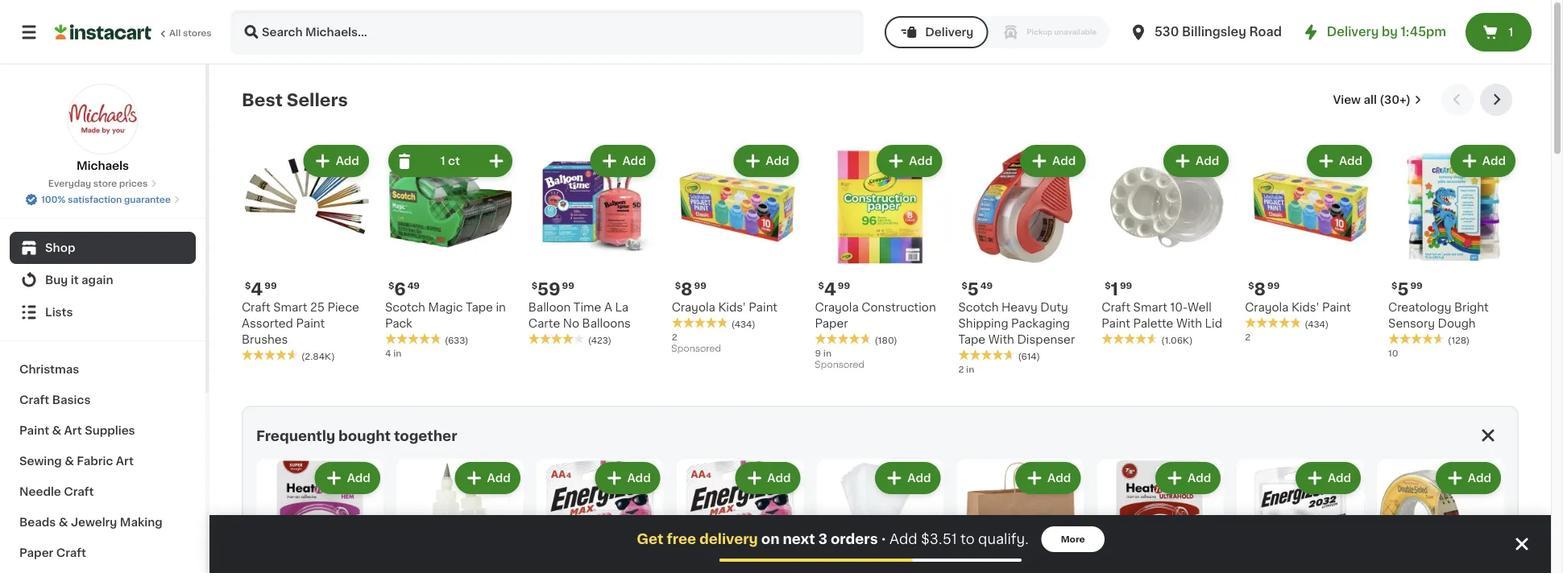 Task type: vqa. For each thing, say whether or not it's contained in the screenshot.
the was
no



Task type: locate. For each thing, give the bounding box(es) containing it.
1 scotch from the left
[[385, 302, 425, 313]]

tape down shipping
[[959, 334, 986, 346]]

0 vertical spatial 1
[[1509, 27, 1514, 38]]

with inside craft smart 10-well paint palette with lid
[[1177, 318, 1203, 330]]

1 horizontal spatial paper
[[815, 318, 848, 330]]

1 horizontal spatial with
[[1177, 318, 1203, 330]]

smart up palette
[[1134, 302, 1168, 313]]

0 horizontal spatial crayola
[[672, 302, 716, 313]]

49 for 5
[[981, 282, 993, 290]]

craft inside craft smart 25 piece assorted paint brushes
[[242, 302, 271, 313]]

1 horizontal spatial kids'
[[1292, 302, 1320, 313]]

needle
[[19, 487, 61, 498]]

paper craft
[[19, 548, 86, 559]]

0 horizontal spatial sponsored badge image
[[672, 345, 721, 354]]

2 5 from the left
[[1398, 281, 1409, 298]]

0 horizontal spatial $ 8 99
[[675, 281, 707, 298]]

49 right 6
[[408, 282, 420, 290]]

$ inside $ 59 99
[[532, 282, 538, 290]]

next
[[783, 533, 815, 547]]

4 down the pack
[[385, 349, 391, 358]]

paper inside crayola construction paper
[[815, 318, 848, 330]]

5 99 from the left
[[1120, 282, 1133, 290]]

supplies
[[85, 426, 135, 437]]

view
[[1333, 94, 1361, 106]]

1 (434) from the left
[[732, 320, 756, 329]]

sewing & fabric art
[[19, 456, 134, 467]]

tape inside scotch magic tape in pack
[[466, 302, 493, 313]]

4 for crayola
[[824, 281, 836, 298]]

smart for 4
[[273, 302, 307, 313]]

5 for scotch
[[968, 281, 979, 298]]

1 vertical spatial tape
[[959, 334, 986, 346]]

$ inside $ 1 99
[[1105, 282, 1111, 290]]

product group containing 59
[[529, 142, 659, 347]]

everyday store prices link
[[48, 177, 157, 190]]

1 vertical spatial &
[[65, 456, 74, 467]]

smart left 25
[[273, 302, 307, 313]]

1 crayola kids' paint from the left
[[672, 302, 778, 313]]

3 99 from the left
[[562, 282, 575, 290]]

0 horizontal spatial 49
[[408, 282, 420, 290]]

49
[[408, 282, 420, 290], [981, 282, 993, 290]]

2 right '(423)'
[[672, 333, 677, 342]]

49 up shipping
[[981, 282, 993, 290]]

0 vertical spatial with
[[1177, 318, 1203, 330]]

0 horizontal spatial 5
[[968, 281, 979, 298]]

None search field
[[231, 10, 864, 55]]

art right fabric
[[116, 456, 134, 467]]

craft down $ 1 99
[[1102, 302, 1131, 313]]

scotch up the pack
[[385, 302, 425, 313]]

2 right "(1.06k)"
[[1245, 333, 1251, 342]]

0 horizontal spatial $ 4 99
[[245, 281, 277, 298]]

0 horizontal spatial delivery
[[925, 27, 974, 38]]

with down shipping
[[989, 334, 1015, 346]]

&
[[52, 426, 61, 437], [65, 456, 74, 467], [59, 517, 68, 529]]

1 $ from the left
[[245, 282, 251, 290]]

(30+)
[[1380, 94, 1411, 106]]

in inside scotch magic tape in pack
[[496, 302, 506, 313]]

1 vertical spatial art
[[116, 456, 134, 467]]

paper down beads
[[19, 548, 53, 559]]

4 up assorted
[[251, 281, 263, 298]]

$ 8 99
[[675, 281, 707, 298], [1249, 281, 1280, 298]]

main content
[[210, 64, 1551, 574]]

in down the pack
[[393, 349, 402, 358]]

$ 6 49
[[388, 281, 420, 298]]

craft
[[242, 302, 271, 313], [1102, 302, 1131, 313], [19, 395, 49, 406], [64, 487, 94, 498], [56, 548, 86, 559]]

$ inside the $ 5 49
[[962, 282, 968, 290]]

with inside scotch heavy duty shipping packaging tape with dispenser
[[989, 334, 1015, 346]]

sponsored badge image
[[672, 345, 721, 354], [815, 361, 864, 370]]

5 up creatology on the bottom
[[1398, 281, 1409, 298]]

crayola for sponsored badge image related to 8
[[672, 302, 716, 313]]

main content containing best sellers
[[210, 64, 1551, 574]]

5 for creatology
[[1398, 281, 1409, 298]]

1 horizontal spatial (434)
[[1305, 320, 1329, 329]]

1 horizontal spatial smart
[[1134, 302, 1168, 313]]

best sellers
[[242, 91, 348, 108]]

49 inside the $ 6 49
[[408, 282, 420, 290]]

1 5 from the left
[[968, 281, 979, 298]]

3 crayola from the left
[[1245, 302, 1289, 313]]

1 horizontal spatial 8
[[1255, 281, 1266, 298]]

beads & jewelry making
[[19, 517, 163, 529]]

(423)
[[588, 336, 612, 345]]

craft basics link
[[10, 385, 196, 416]]

1 horizontal spatial scotch
[[959, 302, 999, 313]]

crayola construction paper
[[815, 302, 936, 330]]

1 vertical spatial sponsored badge image
[[815, 361, 864, 370]]

2 down shipping
[[959, 365, 964, 374]]

99 inside $ 5 99
[[1411, 282, 1423, 290]]

$ 59 99
[[532, 281, 575, 298]]

1 49 from the left
[[408, 282, 420, 290]]

all
[[169, 29, 181, 37]]

in right 9
[[824, 349, 832, 358]]

& left fabric
[[65, 456, 74, 467]]

0 horizontal spatial with
[[989, 334, 1015, 346]]

49 inside the $ 5 49
[[981, 282, 993, 290]]

product group containing 6
[[385, 142, 516, 360]]

0 vertical spatial paper
[[815, 318, 848, 330]]

2 49 from the left
[[981, 282, 993, 290]]

christmas link
[[10, 355, 196, 385]]

0 vertical spatial &
[[52, 426, 61, 437]]

frequently
[[256, 430, 335, 444]]

with for 5
[[989, 334, 1015, 346]]

scotch for 5
[[959, 302, 999, 313]]

0 horizontal spatial 8
[[681, 281, 693, 298]]

product group
[[242, 142, 372, 363], [385, 142, 516, 360], [529, 142, 659, 347], [672, 142, 802, 358], [815, 142, 946, 374], [959, 142, 1089, 376], [1102, 142, 1232, 347], [1245, 142, 1376, 344], [1389, 142, 1519, 360], [256, 459, 384, 574], [396, 459, 524, 574], [537, 459, 664, 574], [677, 459, 804, 574], [817, 459, 944, 574], [957, 459, 1084, 574], [1097, 459, 1224, 574], [1237, 459, 1365, 574], [1377, 459, 1505, 574]]

99 inside $ 59 99
[[562, 282, 575, 290]]

qualify.
[[978, 533, 1029, 547]]

smart inside craft smart 25 piece assorted paint brushes
[[273, 302, 307, 313]]

jewelry
[[71, 517, 117, 529]]

$ 4 99 up crayola construction paper
[[818, 281, 850, 298]]

smart
[[273, 302, 307, 313], [1134, 302, 1168, 313]]

smart for 1
[[1134, 302, 1168, 313]]

bright
[[1455, 302, 1489, 313]]

crayola right well
[[1245, 302, 1289, 313]]

$ 4 99 up assorted
[[245, 281, 277, 298]]

pack
[[385, 318, 413, 330]]

0 horizontal spatial (434)
[[732, 320, 756, 329]]

(180)
[[875, 336, 898, 345]]

2 horizontal spatial crayola
[[1245, 302, 1289, 313]]

1 ct
[[441, 156, 460, 167]]

$ 1 99
[[1105, 281, 1133, 298]]

in
[[496, 302, 506, 313], [824, 349, 832, 358], [393, 349, 402, 358], [966, 365, 975, 374]]

0 horizontal spatial scotch
[[385, 302, 425, 313]]

1 horizontal spatial 4
[[385, 349, 391, 358]]

assorted
[[242, 318, 293, 330]]

$ inside the $ 6 49
[[388, 282, 394, 290]]

0 horizontal spatial art
[[64, 426, 82, 437]]

$ inside $ 5 99
[[1392, 282, 1398, 290]]

lists link
[[10, 297, 196, 329]]

get free delivery on next 3 orders • add $3.51 to qualify.
[[637, 533, 1029, 547]]

0 horizontal spatial 1
[[441, 156, 445, 167]]

1 vertical spatial paper
[[19, 548, 53, 559]]

2 in
[[959, 365, 975, 374]]

paper up 9 in
[[815, 318, 848, 330]]

delivery
[[700, 533, 758, 547]]

4 $ from the left
[[532, 282, 538, 290]]

1 horizontal spatial art
[[116, 456, 134, 467]]

brushes
[[242, 334, 288, 346]]

1 vertical spatial with
[[989, 334, 1015, 346]]

2 horizontal spatial 4
[[824, 281, 836, 298]]

0 vertical spatial tape
[[466, 302, 493, 313]]

1 horizontal spatial 1
[[1111, 281, 1119, 298]]

crayola kids' paint
[[672, 302, 778, 313], [1245, 302, 1351, 313]]

treatment tracker modal dialog
[[210, 516, 1551, 574]]

tape
[[466, 302, 493, 313], [959, 334, 986, 346]]

tape right the magic
[[466, 302, 493, 313]]

frequently bought together
[[256, 430, 457, 444]]

in left balloon
[[496, 302, 506, 313]]

1 horizontal spatial 5
[[1398, 281, 1409, 298]]

needle craft
[[19, 487, 94, 498]]

★★★★★
[[672, 318, 728, 329], [672, 318, 728, 329], [1245, 318, 1302, 329], [1245, 318, 1302, 329], [815, 334, 872, 345], [815, 334, 872, 345], [385, 334, 442, 345], [385, 334, 442, 345], [529, 334, 585, 345], [529, 334, 585, 345], [1102, 334, 1158, 345], [1102, 334, 1158, 345], [1389, 334, 1445, 345], [1389, 334, 1445, 345], [242, 350, 298, 361], [242, 350, 298, 361], [959, 350, 1015, 361], [959, 350, 1015, 361]]

orders
[[831, 533, 878, 547]]

2 $ 4 99 from the left
[[818, 281, 850, 298]]

scotch inside scotch heavy duty shipping packaging tape with dispenser
[[959, 302, 999, 313]]

shipping
[[959, 318, 1009, 330]]

everyday
[[48, 179, 91, 188]]

6 $ from the left
[[962, 282, 968, 290]]

$ for shipping
[[962, 282, 968, 290]]

& down the craft basics
[[52, 426, 61, 437]]

& right beads
[[59, 517, 68, 529]]

delivery inside button
[[925, 27, 974, 38]]

smart inside craft smart 10-well paint palette with lid
[[1134, 302, 1168, 313]]

$ 5 99
[[1392, 281, 1423, 298]]

•
[[881, 533, 887, 546]]

$ 4 99
[[245, 281, 277, 298], [818, 281, 850, 298]]

99 inside $ 1 99
[[1120, 282, 1133, 290]]

1 horizontal spatial tape
[[959, 334, 986, 346]]

paint
[[749, 302, 778, 313], [1322, 302, 1351, 313], [296, 318, 325, 330], [1102, 318, 1131, 330], [19, 426, 49, 437]]

crayola
[[815, 302, 859, 313], [672, 302, 716, 313], [1245, 302, 1289, 313]]

2 horizontal spatial 1
[[1509, 27, 1514, 38]]

balloon time a la carte no balloons
[[529, 302, 631, 330]]

1 horizontal spatial crayola kids' paint
[[1245, 302, 1351, 313]]

7 $ from the left
[[1105, 282, 1111, 290]]

1
[[1509, 27, 1514, 38], [441, 156, 445, 167], [1111, 281, 1119, 298]]

1 smart from the left
[[273, 302, 307, 313]]

buy
[[45, 275, 68, 286]]

0 horizontal spatial smart
[[273, 302, 307, 313]]

scotch up shipping
[[959, 302, 999, 313]]

instacart logo image
[[55, 23, 152, 42]]

paper
[[815, 318, 848, 330], [19, 548, 53, 559]]

craft down christmas
[[19, 395, 49, 406]]

craft up assorted
[[242, 302, 271, 313]]

craft inside craft smart 10-well paint palette with lid
[[1102, 302, 1131, 313]]

fabric
[[77, 456, 113, 467]]

crayola up 9 in
[[815, 302, 859, 313]]

view all (30+) button
[[1327, 84, 1429, 116]]

2 smart from the left
[[1134, 302, 1168, 313]]

0 horizontal spatial kids'
[[718, 302, 746, 313]]

2 vertical spatial &
[[59, 517, 68, 529]]

1 horizontal spatial $ 8 99
[[1249, 281, 1280, 298]]

$ 4 99 for crayola
[[818, 281, 850, 298]]

530 billingsley road
[[1155, 26, 1282, 38]]

1 horizontal spatial $ 4 99
[[818, 281, 850, 298]]

7 99 from the left
[[1411, 282, 1423, 290]]

magic
[[428, 302, 463, 313]]

with down 10-
[[1177, 318, 1203, 330]]

0 vertical spatial sponsored badge image
[[672, 345, 721, 354]]

sellers
[[287, 91, 348, 108]]

3 $ from the left
[[388, 282, 394, 290]]

$3.51
[[921, 533, 957, 547]]

add button
[[305, 147, 367, 176], [592, 147, 654, 176], [735, 147, 798, 176], [879, 147, 941, 176], [1022, 147, 1084, 176], [1165, 147, 1228, 176], [1309, 147, 1371, 176], [1452, 147, 1514, 176], [316, 464, 379, 493], [457, 464, 519, 493], [597, 464, 659, 493], [737, 464, 799, 493], [877, 464, 939, 493], [1017, 464, 1079, 493], [1157, 464, 1220, 493], [1297, 464, 1360, 493], [1438, 464, 1500, 493]]

scotch inside scotch magic tape in pack
[[385, 302, 425, 313]]

0 horizontal spatial 4
[[251, 281, 263, 298]]

1 vertical spatial 1
[[441, 156, 445, 167]]

4 up crayola construction paper
[[824, 281, 836, 298]]

paint inside craft smart 25 piece assorted paint brushes
[[296, 318, 325, 330]]

in for 5
[[966, 365, 975, 374]]

1 $ 4 99 from the left
[[245, 281, 277, 298]]

1 horizontal spatial sponsored badge image
[[815, 361, 864, 370]]

(1.06k)
[[1162, 336, 1193, 345]]

2 crayola from the left
[[672, 302, 716, 313]]

49 for 6
[[408, 282, 420, 290]]

in down shipping
[[966, 365, 975, 374]]

8
[[681, 281, 693, 298], [1255, 281, 1266, 298]]

1 inside button
[[1509, 27, 1514, 38]]

100%
[[41, 195, 66, 204]]

1 horizontal spatial 49
[[981, 282, 993, 290]]

1 horizontal spatial delivery
[[1327, 26, 1379, 38]]

9 $ from the left
[[1392, 282, 1398, 290]]

art down basics
[[64, 426, 82, 437]]

crayola right la
[[672, 302, 716, 313]]

0 horizontal spatial crayola kids' paint
[[672, 302, 778, 313]]

craft smart 25 piece assorted paint brushes
[[242, 302, 359, 346]]

4 for craft
[[251, 281, 263, 298]]

art
[[64, 426, 82, 437], [116, 456, 134, 467]]

0 horizontal spatial tape
[[466, 302, 493, 313]]

craft smart 10-well paint palette with lid
[[1102, 302, 1223, 330]]

crayola inside crayola construction paper
[[815, 302, 859, 313]]

1 horizontal spatial crayola
[[815, 302, 859, 313]]

2 scotch from the left
[[959, 302, 999, 313]]

0 vertical spatial art
[[64, 426, 82, 437]]

shop link
[[10, 232, 196, 264]]

5 up shipping
[[968, 281, 979, 298]]

craft basics
[[19, 395, 91, 406]]

dough
[[1438, 318, 1476, 330]]

0 horizontal spatial 2
[[672, 333, 677, 342]]

1 crayola from the left
[[815, 302, 859, 313]]

sensory
[[1389, 318, 1435, 330]]

delivery for delivery
[[925, 27, 974, 38]]

by
[[1382, 26, 1398, 38]]



Task type: describe. For each thing, give the bounding box(es) containing it.
frequently bought together section
[[242, 406, 1519, 574]]

michaels link
[[67, 84, 138, 174]]

2 99 from the left
[[838, 282, 850, 290]]

1 for 1 ct
[[441, 156, 445, 167]]

carte
[[529, 318, 560, 330]]

6 99 from the left
[[1268, 282, 1280, 290]]

1 for 1
[[1509, 27, 1514, 38]]

& for sewing
[[65, 456, 74, 467]]

balloon
[[529, 302, 571, 313]]

paper craft link
[[10, 538, 196, 569]]

10
[[1389, 349, 1399, 358]]

paint inside craft smart 10-well paint palette with lid
[[1102, 318, 1131, 330]]

piece
[[328, 302, 359, 313]]

sewing
[[19, 456, 62, 467]]

item carousel region
[[242, 84, 1519, 393]]

sponsored badge image for 4
[[815, 361, 864, 370]]

sewing & fabric art link
[[10, 446, 196, 477]]

$ 4 99 for craft
[[245, 281, 277, 298]]

remove scotch magic tape in pack image
[[395, 152, 414, 171]]

5 $ from the left
[[675, 282, 681, 290]]

2 kids' from the left
[[1292, 302, 1320, 313]]

craft for craft smart 25 piece assorted paint brushes
[[242, 302, 271, 313]]

packaging
[[1012, 318, 1070, 330]]

more
[[1061, 536, 1085, 544]]

3
[[819, 533, 828, 547]]

craft for craft smart 10-well paint palette with lid
[[1102, 302, 1131, 313]]

dispenser
[[1017, 334, 1075, 346]]

again
[[81, 275, 113, 286]]

1 8 from the left
[[681, 281, 693, 298]]

in for 6
[[393, 349, 402, 358]]

2 $ 8 99 from the left
[[1249, 281, 1280, 298]]

christmas
[[19, 364, 79, 376]]

craft down beads & jewelry making
[[56, 548, 86, 559]]

2 horizontal spatial 2
[[1245, 333, 1251, 342]]

la
[[615, 302, 629, 313]]

well
[[1188, 302, 1212, 313]]

$ for well
[[1105, 282, 1111, 290]]

1 horizontal spatial 2
[[959, 365, 964, 374]]

100% satisfaction guarantee
[[41, 195, 171, 204]]

2 crayola kids' paint from the left
[[1245, 302, 1351, 313]]

shop
[[45, 243, 75, 254]]

time
[[574, 302, 602, 313]]

creatology bright sensory dough
[[1389, 302, 1489, 330]]

add inside treatment tracker modal dialog
[[890, 533, 918, 547]]

in for 4
[[824, 349, 832, 358]]

$ 5 49
[[962, 281, 993, 298]]

& for paint
[[52, 426, 61, 437]]

(614)
[[1018, 352, 1040, 361]]

$ for piece
[[245, 282, 251, 290]]

59
[[538, 281, 561, 298]]

$ for in
[[388, 282, 394, 290]]

construction
[[862, 302, 936, 313]]

scotch for 6
[[385, 302, 425, 313]]

9
[[815, 349, 821, 358]]

palette
[[1134, 318, 1174, 330]]

michaels logo image
[[67, 84, 138, 155]]

$ for la
[[532, 282, 538, 290]]

lid
[[1205, 318, 1223, 330]]

product group containing 1
[[1102, 142, 1232, 347]]

lists
[[45, 307, 73, 318]]

530 billingsley road button
[[1129, 10, 1282, 55]]

on
[[761, 533, 780, 547]]

store
[[93, 179, 117, 188]]

billingsley
[[1182, 26, 1247, 38]]

100% satisfaction guarantee button
[[25, 190, 180, 206]]

1 99 from the left
[[265, 282, 277, 290]]

scotch heavy duty shipping packaging tape with dispenser
[[959, 302, 1075, 346]]

4 99 from the left
[[694, 282, 707, 290]]

delivery for delivery by 1:45pm
[[1327, 26, 1379, 38]]

with for 1
[[1177, 318, 1203, 330]]

delivery button
[[885, 16, 988, 48]]

satisfaction
[[68, 195, 122, 204]]

(128)
[[1448, 336, 1470, 345]]

1 $ 8 99 from the left
[[675, 281, 707, 298]]

1:45pm
[[1401, 26, 1447, 38]]

$ for dough
[[1392, 282, 1398, 290]]

1 kids' from the left
[[718, 302, 746, 313]]

balloons
[[582, 318, 631, 330]]

(2.84k)
[[301, 352, 335, 361]]

increment quantity of scotch magic tape in pack image
[[487, 152, 506, 171]]

basics
[[52, 395, 91, 406]]

4 in
[[385, 349, 402, 358]]

& for beads
[[59, 517, 68, 529]]

craft for craft basics
[[19, 395, 49, 406]]

crayola for sponsored badge image associated with 4
[[815, 302, 859, 313]]

delivery by 1:45pm link
[[1302, 23, 1447, 42]]

2 (434) from the left
[[1305, 320, 1329, 329]]

road
[[1250, 26, 1282, 38]]

best
[[242, 91, 283, 108]]

buy it again link
[[10, 264, 196, 297]]

craft down sewing & fabric art
[[64, 487, 94, 498]]

(633)
[[445, 336, 469, 345]]

0 horizontal spatial paper
[[19, 548, 53, 559]]

making
[[120, 517, 163, 529]]

ct
[[448, 156, 460, 167]]

together
[[394, 430, 457, 444]]

tape inside scotch heavy duty shipping packaging tape with dispenser
[[959, 334, 986, 346]]

view all (30+)
[[1333, 94, 1411, 106]]

all stores
[[169, 29, 212, 37]]

a
[[604, 302, 612, 313]]

free
[[667, 533, 696, 547]]

guarantee
[[124, 195, 171, 204]]

8 $ from the left
[[1249, 282, 1255, 290]]

delivery by 1:45pm
[[1327, 26, 1447, 38]]

sponsored badge image for 8
[[672, 345, 721, 354]]

all stores link
[[55, 10, 213, 55]]

beads & jewelry making link
[[10, 508, 196, 538]]

Search field
[[232, 11, 863, 53]]

heavy
[[1002, 302, 1038, 313]]

creatology
[[1389, 302, 1452, 313]]

more button
[[1042, 527, 1105, 553]]

2 $ from the left
[[818, 282, 824, 290]]

service type group
[[885, 16, 1110, 48]]

all
[[1364, 94, 1377, 106]]

duty
[[1041, 302, 1069, 313]]

2 8 from the left
[[1255, 281, 1266, 298]]

buy it again
[[45, 275, 113, 286]]

2 vertical spatial 1
[[1111, 281, 1119, 298]]



